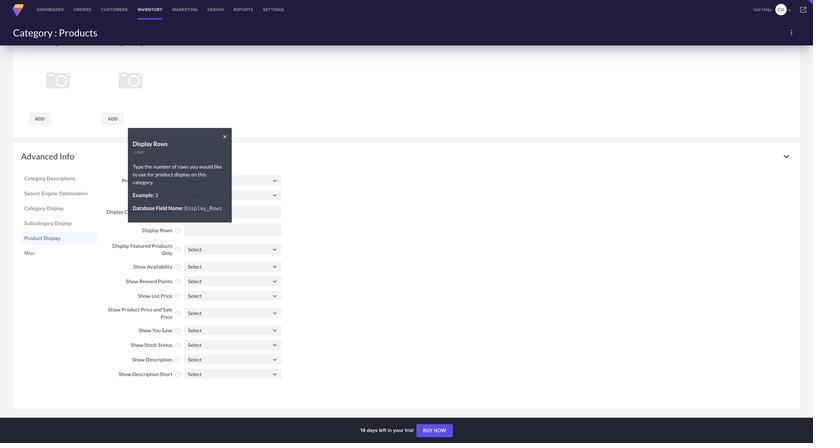 Task type: locate. For each thing, give the bounding box(es) containing it.
add for subcategory
[[108, 116, 118, 121]]

description down show description help_outline
[[132, 371, 159, 377]]

product inside show product price and sale price help_outline
[[122, 306, 140, 313]]

price left the and
[[141, 306, 153, 313]]

category
[[21, 20, 56, 30], [13, 27, 53, 38], [24, 175, 45, 182], [24, 205, 45, 212]]

show inside show reward points help_outline
[[126, 278, 138, 284]]

help_outline right points
[[175, 278, 181, 285]]

help_outline inside show you save help_outline
[[175, 327, 181, 334]]

show for show you save help_outline
[[139, 327, 151, 333]]

1 vertical spatial products
[[152, 243, 173, 249]]

show inside show description short help_outline
[[119, 371, 131, 377]]

sale
[[163, 306, 173, 313]]

display inside the subcategory display link
[[55, 219, 72, 227]]

display down the subcategory display
[[44, 234, 60, 242]]

1 horizontal spatial products
[[152, 243, 173, 249]]

example: 3
[[133, 192, 158, 198]]

help_outline inside show availability help_outline
[[175, 264, 181, 270]]

None text field
[[184, 175, 282, 185], [184, 244, 282, 254], [184, 325, 282, 335], [184, 340, 282, 350], [184, 369, 282, 379], [184, 175, 282, 185], [184, 244, 282, 254], [184, 325, 282, 335], [184, 340, 282, 350], [184, 369, 282, 379]]

1 expand_more from the top
[[782, 20, 793, 31]]

dashboard
[[37, 6, 64, 13]]

help_outline down show stock status help_outline
[[175, 357, 181, 363]]

products
[[59, 27, 97, 38], [152, 243, 173, 249]]

display left featured
[[112, 243, 129, 249]]

sort
[[156, 192, 166, 198]]

 link
[[794, 0, 814, 19]]

 for show description short help_outline
[[272, 371, 278, 378]]

8  from the top
[[272, 327, 278, 334]]

0 vertical spatial product
[[122, 177, 140, 184]]

now
[[434, 428, 447, 433]]

help
[[762, 6, 772, 12]]

help_outline right by
[[175, 192, 181, 199]]

0 horizontal spatial subcategory
[[24, 219, 54, 227]]

help_outline right sale
[[175, 310, 181, 317]]

responsive
[[147, 209, 173, 215]]

1 horizontal spatial add
[[108, 116, 118, 121]]

1 image from the left
[[47, 40, 61, 46]]

show inside show description help_outline
[[132, 357, 145, 363]]

rows inside display rows [long]
[[153, 140, 168, 148]]

optimization
[[59, 190, 88, 197]]

display down category display link
[[55, 219, 72, 227]]

0 vertical spatial price
[[161, 293, 173, 299]]

dashboard link
[[32, 0, 69, 19]]

show for show description help_outline
[[132, 357, 145, 363]]

product display mode help_outline
[[122, 177, 181, 184]]

show for show availability help_outline
[[134, 264, 146, 270]]

1 help_outline from the top
[[175, 177, 181, 184]]

get
[[754, 6, 761, 12]]


[[787, 7, 793, 13]]

7  from the top
[[272, 310, 278, 317]]

1  from the top
[[272, 177, 278, 184]]

help_outline right list
[[175, 293, 181, 299]]

product
[[122, 177, 140, 184], [24, 234, 42, 242], [122, 306, 140, 313]]

product inside product display mode help_outline
[[122, 177, 140, 184]]

2 vertical spatial product
[[122, 306, 140, 313]]

orders
[[74, 6, 91, 13]]

status
[[158, 342, 173, 348]]

display featured products only help_outline
[[112, 243, 181, 256]]

subcategory display
[[24, 219, 72, 227]]

display up the [long]
[[133, 140, 152, 148]]

show inside show list price help_outline
[[138, 293, 151, 299]]

9 help_outline from the top
[[175, 310, 181, 317]]

add link for banner
[[29, 112, 51, 125]]

display
[[133, 140, 152, 148], [141, 177, 158, 184], [47, 205, 64, 212], [107, 209, 124, 215], [55, 219, 72, 227], [142, 227, 159, 233], [44, 234, 60, 242], [112, 243, 129, 249]]

0 horizontal spatial products
[[59, 27, 97, 38]]

0 horizontal spatial add
[[35, 116, 45, 121]]

0 horizontal spatial add link
[[29, 112, 51, 125]]

None text field
[[184, 190, 282, 200], [184, 261, 282, 272], [184, 276, 282, 286], [184, 291, 282, 301], [184, 308, 282, 318], [184, 354, 282, 364], [184, 190, 282, 200], [184, 261, 282, 272], [184, 276, 282, 286], [184, 291, 282, 301], [184, 308, 282, 318], [184, 354, 282, 364]]

show inside show availability help_outline
[[134, 264, 146, 270]]

description down show stock status help_outline
[[146, 357, 173, 363]]

help_outline inside show reward points help_outline
[[175, 278, 181, 285]]

 for show list price help_outline
[[272, 293, 278, 299]]

1 vertical spatial product
[[24, 234, 42, 242]]

on
[[191, 171, 197, 178]]

category.
[[133, 179, 154, 185]]

your
[[394, 427, 404, 434]]

2  from the top
[[272, 192, 278, 199]]

expand_more for category images
[[782, 20, 793, 31]]

2 help_outline from the top
[[175, 192, 181, 199]]

rows down "responsive"
[[160, 227, 173, 233]]

help_outline inside show description help_outline
[[175, 357, 181, 363]]

help_outline
[[175, 177, 181, 184], [175, 192, 181, 199], [175, 209, 181, 215], [175, 227, 181, 234], [175, 246, 181, 253], [175, 264, 181, 270], [175, 278, 181, 285], [175, 293, 181, 299], [175, 310, 181, 317], [175, 327, 181, 334], [175, 342, 181, 348], [175, 357, 181, 363], [175, 371, 181, 378]]

 for show availability help_outline
[[272, 263, 278, 270]]

misc link
[[24, 248, 94, 259]]

to
[[133, 171, 138, 178]]

products for featured
[[152, 243, 173, 249]]

None number field
[[184, 205, 282, 218], [184, 224, 282, 236], [184, 205, 282, 218], [184, 224, 282, 236]]

category for category descriptions
[[24, 175, 45, 182]]

8 help_outline from the top
[[175, 293, 181, 299]]

for
[[148, 171, 154, 178]]

12 help_outline from the top
[[175, 357, 181, 363]]

expand_more for advanced info
[[782, 151, 793, 162]]

rows for display rows
[[160, 227, 173, 233]]

display
[[174, 171, 190, 178]]

image
[[47, 40, 61, 46], [132, 40, 146, 46]]

database
[[133, 205, 155, 211]]

1 add link from the left
[[29, 112, 51, 125]]

2 image from the left
[[132, 40, 146, 46]]

advanced
[[21, 151, 58, 161]]

11  from the top
[[272, 371, 278, 378]]

3
[[155, 192, 158, 198]]

help_outline right save
[[175, 327, 181, 334]]

description
[[146, 357, 173, 363], [132, 371, 159, 377]]

display left 'columns,'
[[107, 209, 124, 215]]

1 vertical spatial description
[[132, 371, 159, 377]]

display inside display featured products only help_outline
[[112, 243, 129, 249]]

display up featured
[[142, 227, 159, 233]]

5  from the top
[[272, 278, 278, 285]]

1 vertical spatial expand_more
[[782, 151, 793, 162]]

rows up number
[[153, 140, 168, 148]]

1 add from the left
[[35, 116, 45, 121]]

price inside show list price help_outline
[[161, 293, 173, 299]]

reports
[[234, 6, 254, 13]]

only
[[162, 250, 173, 256]]

1 vertical spatial price
[[141, 306, 153, 313]]

product down the type
[[122, 177, 140, 184]]

products inside display featured products only help_outline
[[152, 243, 173, 249]]

7 help_outline from the top
[[175, 278, 181, 285]]

subcategory
[[102, 40, 131, 46], [24, 219, 54, 227]]

2 add link from the left
[[101, 112, 124, 125]]

product up misc
[[24, 234, 42, 242]]

products right :
[[59, 27, 97, 38]]

0 vertical spatial products
[[59, 27, 97, 38]]

show description short help_outline
[[119, 371, 181, 378]]

subcategory for subcategory display
[[24, 219, 54, 227]]

9  from the top
[[272, 342, 278, 349]]

help_outline right field
[[175, 209, 181, 215]]

display down the
[[141, 177, 158, 184]]

of
[[172, 164, 177, 170]]

rows for display rows [long]
[[153, 140, 168, 148]]

description inside show description short help_outline
[[132, 371, 159, 377]]

2 expand_more from the top
[[782, 151, 793, 162]]

4  from the top
[[272, 263, 278, 270]]

 for default sort by help_outline
[[272, 192, 278, 199]]

10 help_outline from the top
[[175, 327, 181, 334]]

14 days left in your trial
[[361, 427, 415, 434]]

 for show product price and sale price help_outline
[[272, 310, 278, 317]]

6 help_outline from the top
[[175, 264, 181, 270]]

5 help_outline from the top
[[175, 246, 181, 253]]

 for product display mode help_outline
[[272, 177, 278, 184]]

1 horizontal spatial subcategory
[[102, 40, 131, 46]]

help_outline right availability
[[175, 264, 181, 270]]

1 vertical spatial rows
[[160, 227, 173, 233]]

price down sale
[[161, 314, 173, 320]]

10  from the top
[[272, 356, 278, 363]]

info
[[60, 151, 74, 161]]

display down search engine optimization
[[47, 205, 64, 212]]

default
[[138, 192, 155, 198]]

1 horizontal spatial add link
[[101, 112, 124, 125]]

0 horizontal spatial image
[[47, 40, 61, 46]]

help_outline right the only
[[175, 246, 181, 253]]

11 help_outline from the top
[[175, 342, 181, 348]]

help_outline right the mode
[[175, 177, 181, 184]]

price right list
[[161, 293, 173, 299]]


[[272, 177, 278, 184], [272, 192, 278, 199], [272, 246, 278, 253], [272, 263, 278, 270], [272, 278, 278, 285], [272, 293, 278, 299], [272, 310, 278, 317], [272, 327, 278, 334], [272, 342, 278, 349], [272, 356, 278, 363], [272, 371, 278, 378]]

0 vertical spatial subcategory
[[102, 40, 131, 46]]

description inside show description help_outline
[[146, 357, 173, 363]]

show for show product price and sale price help_outline
[[108, 306, 121, 313]]

show inside show product price and sale price help_outline
[[108, 306, 121, 313]]

 for show reward points help_outline
[[272, 278, 278, 285]]

buy
[[423, 428, 433, 433]]

show inside show stock status help_outline
[[131, 342, 143, 348]]

1 horizontal spatial image
[[132, 40, 146, 46]]

type
[[133, 164, 144, 170]]

left
[[379, 427, 387, 434]]

help_outline inside display featured products only help_outline
[[175, 246, 181, 253]]

category display
[[24, 205, 64, 212]]

show stock status help_outline
[[131, 342, 181, 348]]

product left the and
[[122, 306, 140, 313]]

3  from the top
[[272, 246, 278, 253]]

misc
[[24, 249, 35, 257]]

category : products
[[13, 27, 97, 38]]

help_outline right status
[[175, 342, 181, 348]]

help_outline inside default sort by help_outline
[[175, 192, 181, 199]]

help_outline inside show list price help_outline
[[175, 293, 181, 299]]

help_outline inside show stock status help_outline
[[175, 342, 181, 348]]

display_rows
[[185, 205, 222, 212]]

0 vertical spatial rows
[[153, 140, 168, 148]]

rows
[[178, 164, 189, 170]]

name:
[[168, 205, 184, 211]]

price for help_outline
[[161, 293, 173, 299]]

13 help_outline from the top
[[175, 371, 181, 378]]

products up the only
[[152, 243, 173, 249]]

help_outline right display rows
[[175, 227, 181, 234]]

show inside show you save help_outline
[[139, 327, 151, 333]]

show description help_outline
[[132, 357, 181, 363]]

0 vertical spatial description
[[146, 357, 173, 363]]

1 vertical spatial subcategory
[[24, 219, 54, 227]]

database field name: display_rows
[[133, 205, 222, 212]]

2 add from the left
[[108, 116, 118, 121]]

6  from the top
[[272, 293, 278, 299]]

help_outline right short
[[175, 371, 181, 378]]

0 vertical spatial expand_more
[[782, 20, 793, 31]]

3 help_outline from the top
[[175, 209, 181, 215]]

show
[[134, 264, 146, 270], [126, 278, 138, 284], [138, 293, 151, 299], [108, 306, 121, 313], [139, 327, 151, 333], [131, 342, 143, 348], [132, 357, 145, 363], [119, 371, 131, 377]]

 for show you save help_outline
[[272, 327, 278, 334]]



Task type: describe. For each thing, give the bounding box(es) containing it.
example:
[[133, 192, 154, 198]]

product display
[[24, 234, 60, 242]]

show you save help_outline
[[139, 327, 181, 334]]

default sort by help_outline
[[138, 192, 181, 199]]

co
[[778, 7, 785, 12]]

category for category : products
[[13, 27, 53, 38]]

like
[[214, 164, 222, 170]]

engine
[[42, 190, 58, 197]]

days
[[367, 427, 378, 434]]

show for show stock status help_outline
[[131, 342, 143, 348]]

more_vert
[[788, 29, 796, 36]]

display inside product display mode help_outline
[[141, 177, 158, 184]]

type the number of rows you would like to use for product display on this category.
[[133, 164, 222, 185]]

use
[[139, 171, 147, 178]]

show availability help_outline
[[134, 264, 181, 270]]

would
[[199, 164, 213, 170]]

category descriptions link
[[24, 173, 94, 184]]

show product price and sale price help_outline
[[108, 306, 181, 320]]

this
[[198, 171, 206, 178]]

 for display featured products only help_outline
[[272, 246, 278, 253]]

display inside display rows [long]
[[133, 140, 152, 148]]

inventory
[[138, 6, 163, 13]]

image for subcategory image
[[132, 40, 146, 46]]

help_outline inside show product price and sale price help_outline
[[175, 310, 181, 317]]

by
[[167, 192, 173, 198]]

field
[[156, 205, 167, 211]]

banner image
[[30, 40, 61, 46]]

subcategory display link
[[24, 218, 94, 229]]

display inside product display link
[[44, 234, 60, 242]]

marketing
[[173, 6, 198, 13]]

product for product display mode help_outline
[[122, 177, 140, 184]]

the
[[145, 164, 152, 170]]

number
[[153, 164, 171, 170]]

and
[[154, 306, 162, 313]]

show list price help_outline
[[138, 293, 181, 299]]

category display link
[[24, 203, 94, 214]]

trial
[[405, 427, 414, 434]]

 for show stock status help_outline
[[272, 342, 278, 349]]

display rows
[[142, 227, 173, 233]]

you
[[152, 327, 161, 333]]

add link for subcategory
[[101, 112, 124, 125]]

featured
[[130, 243, 151, 249]]

category descriptions
[[24, 175, 75, 182]]

show reward points help_outline
[[126, 278, 181, 285]]

search
[[24, 190, 40, 197]]

add for banner
[[35, 116, 45, 121]]

list
[[152, 293, 160, 299]]

image for banner image
[[47, 40, 61, 46]]

save
[[162, 327, 173, 333]]

availability
[[147, 264, 173, 270]]

 for show description help_outline
[[272, 356, 278, 363]]

product for product display
[[24, 234, 42, 242]]

columns,
[[124, 209, 146, 215]]

display rows [long]
[[133, 140, 168, 155]]

you
[[190, 164, 198, 170]]

co 
[[778, 7, 793, 13]]

points
[[158, 278, 173, 284]]

subcategory for subcategory image
[[102, 40, 131, 46]]

category for category images
[[21, 20, 56, 30]]

in
[[388, 427, 392, 434]]

display columns, responsive help_outline
[[107, 209, 181, 215]]

descriptions
[[47, 175, 75, 182]]

price for and
[[141, 306, 153, 313]]

:
[[55, 27, 57, 38]]

short
[[160, 371, 173, 377]]

product display link
[[24, 233, 94, 244]]

buy now
[[423, 428, 447, 433]]

get help
[[754, 6, 772, 12]]

stock
[[144, 342, 157, 348]]

category for category display
[[24, 205, 45, 212]]

subcategory image
[[102, 40, 146, 46]]

settings
[[263, 6, 284, 13]]

design
[[208, 6, 224, 13]]


[[800, 6, 808, 14]]

show for show list price help_outline
[[138, 293, 151, 299]]

14
[[361, 427, 366, 434]]

4 help_outline from the top
[[175, 227, 181, 234]]

2 vertical spatial price
[[161, 314, 173, 320]]

show for show description short help_outline
[[119, 371, 131, 377]]

mode
[[159, 177, 173, 184]]

display inside display columns, responsive help_outline
[[107, 209, 124, 215]]

products for :
[[59, 27, 97, 38]]

category images
[[21, 20, 83, 30]]

images
[[57, 20, 83, 30]]

search engine optimization
[[24, 190, 88, 197]]

show for show reward points help_outline
[[126, 278, 138, 284]]

advanced info
[[21, 151, 74, 161]]

help_outline inside product display mode help_outline
[[175, 177, 181, 184]]

help_outline inside display columns, responsive help_outline
[[175, 209, 181, 215]]

[long]
[[133, 150, 145, 155]]

buy now link
[[417, 424, 453, 437]]

more_vert button
[[786, 26, 799, 39]]

banner
[[30, 40, 46, 46]]

description for short
[[132, 371, 159, 377]]

help_outline inside show description short help_outline
[[175, 371, 181, 378]]

display inside category display link
[[47, 205, 64, 212]]

description for help_outline
[[146, 357, 173, 363]]



Task type: vqa. For each thing, say whether or not it's contained in the screenshot.
THE DISPLAY inside Category Display link
no



